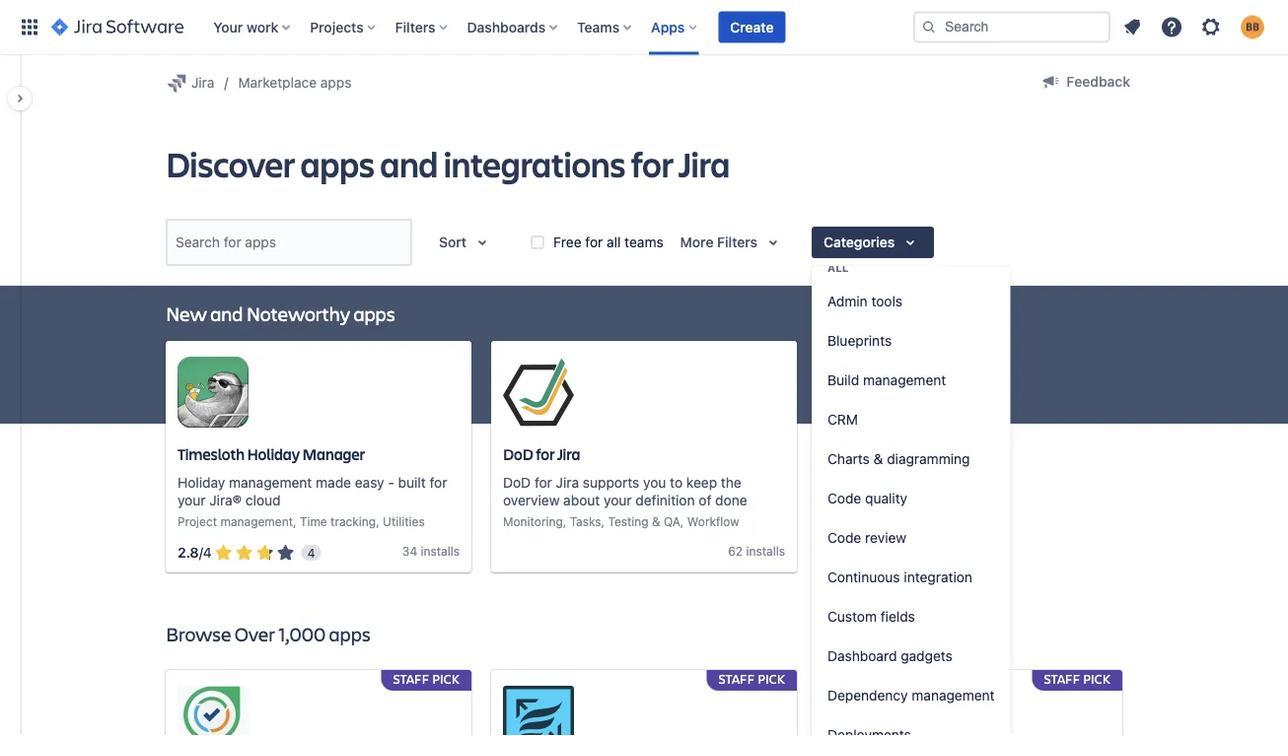 Task type: describe. For each thing, give the bounding box(es) containing it.
for inside holiday management made easy - built for your jira® cloud project management , time tracking , utilities
[[430, 475, 447, 491]]

continuous integration
[[828, 570, 973, 586]]

1 horizontal spatial 4
[[307, 547, 315, 560]]

for for free for all teams
[[585, 234, 603, 250]]

pick for jira misc workflow extensions (jmwe) image
[[1083, 671, 1111, 688]]

staff pick for zephyr scale - test management for jira 'image'
[[719, 671, 785, 688]]

made
[[316, 475, 351, 491]]

1 horizontal spatial holiday
[[247, 444, 300, 465]]

more filters
[[680, 234, 758, 251]]

timesloth holiday manager
[[178, 444, 365, 465]]

testing
[[608, 515, 649, 529]]

free for all teams
[[553, 234, 664, 250]]

qa
[[664, 515, 681, 529]]

jira link
[[166, 71, 215, 95]]

code quality
[[828, 491, 908, 507]]

apps right the noteworthy
[[354, 300, 395, 327]]

jira®
[[209, 493, 242, 509]]

categories
[[824, 234, 895, 251]]

marketplace apps
[[238, 74, 352, 91]]

filters button
[[389, 11, 455, 43]]

search image
[[921, 19, 937, 35]]

dashboards button
[[461, 11, 565, 43]]

34
[[402, 545, 417, 559]]

apps button
[[645, 11, 705, 43]]

dod for dod for jira supports you to keep the overview about your definition of done monitoring , tasks , testing & qa , workflow
[[503, 475, 531, 491]]

overview
[[503, 493, 560, 509]]

review
[[865, 530, 907, 547]]

workflow
[[687, 515, 739, 529]]

supports
[[583, 475, 640, 491]]

you
[[643, 475, 666, 491]]

teams
[[625, 234, 664, 250]]

Search for apps field
[[170, 225, 408, 260]]

build
[[828, 372, 859, 389]]

blueprints
[[828, 333, 892, 349]]

free
[[553, 234, 582, 250]]

build management button
[[812, 361, 1011, 401]]

apps right 1,000
[[329, 621, 371, 647]]

pick for "timesheets by tempo - jira time tracking" image
[[432, 671, 460, 688]]

2.8
[[178, 545, 199, 561]]

dod for jira
[[503, 444, 580, 465]]

dod for jira image
[[503, 357, 574, 428]]

your
[[213, 19, 243, 35]]

62
[[728, 545, 743, 559]]

pick for zephyr scale - test management for jira 'image'
[[758, 671, 785, 688]]

dashboard
[[828, 649, 897, 665]]

holiday inside holiday management made easy - built for your jira® cloud project management , time tracking , utilities
[[178, 475, 225, 491]]

staff for jira misc workflow extensions (jmwe) image
[[1044, 671, 1080, 688]]

browse over 1,000 apps
[[166, 621, 371, 647]]

code quality button
[[812, 479, 1011, 519]]

feedback
[[1067, 73, 1131, 90]]

staff for zephyr scale - test management for jira 'image'
[[719, 671, 755, 688]]

code review button
[[812, 519, 1011, 558]]

feedback button
[[1027, 66, 1142, 98]]

over
[[235, 621, 275, 647]]

zephyr scale - test management for jira image
[[503, 686, 574, 737]]

jira inside dod for jira supports you to keep the overview about your definition of done monitoring , tasks , testing & qa , workflow
[[556, 475, 579, 491]]

projects
[[310, 19, 364, 35]]

diagramming
[[887, 451, 970, 468]]

admin tools button
[[812, 282, 1011, 322]]

staff pick for "timesheets by tempo - jira time tracking" image
[[393, 671, 460, 688]]

your work
[[213, 19, 278, 35]]

discover apps and integrations for jira
[[166, 140, 730, 187]]

monitoring
[[503, 515, 563, 529]]

gadgets
[[901, 649, 953, 665]]

0 horizontal spatial 4
[[203, 545, 212, 561]]

appswitcher icon image
[[18, 15, 41, 39]]

projects button
[[304, 11, 383, 43]]

crm
[[828, 412, 858, 428]]

code for code review
[[828, 530, 861, 547]]

integrations
[[444, 140, 625, 187]]

done
[[715, 493, 747, 509]]

admin
[[828, 293, 868, 310]]

dependency
[[828, 688, 908, 704]]

noteworthy
[[246, 300, 350, 327]]

dod for dod for jira
[[503, 444, 533, 465]]

new
[[166, 300, 207, 327]]

custom fields button
[[812, 598, 1011, 637]]

apps down projects
[[320, 74, 352, 91]]

charts & diagramming button
[[812, 440, 1011, 479]]

your work button
[[207, 11, 298, 43]]

of
[[699, 493, 712, 509]]

0 horizontal spatial and
[[210, 300, 243, 327]]

1 , from the left
[[293, 515, 296, 529]]

custom fields
[[828, 609, 915, 625]]

discover
[[166, 140, 295, 187]]

management for holiday
[[229, 475, 312, 491]]



Task type: vqa. For each thing, say whether or not it's contained in the screenshot.
the rightmost "install"
yes



Task type: locate. For each thing, give the bounding box(es) containing it.
1 install from the left
[[421, 545, 454, 559]]

0 horizontal spatial s
[[454, 545, 460, 559]]

for for dod for jira
[[536, 444, 555, 465]]

your inside dod for jira supports you to keep the overview about your definition of done monitoring , tasks , testing & qa , workflow
[[604, 493, 632, 509]]

, left time
[[293, 515, 296, 529]]

management for build
[[863, 372, 946, 389]]

the
[[721, 475, 742, 491]]

& left qa
[[652, 515, 660, 529]]

pick
[[432, 671, 460, 688], [758, 671, 785, 688], [1083, 671, 1111, 688]]

jira software image
[[51, 15, 184, 39], [51, 15, 184, 39]]

0 vertical spatial holiday
[[247, 444, 300, 465]]

banner
[[0, 0, 1288, 55]]

0 horizontal spatial pick
[[432, 671, 460, 688]]

staff pick for jira misc workflow extensions (jmwe) image
[[1044, 671, 1111, 688]]

0 vertical spatial code
[[828, 491, 861, 507]]

keep
[[687, 475, 717, 491]]

0 vertical spatial dod
[[503, 444, 533, 465]]

staff for "timesheets by tempo - jira time tracking" image
[[393, 671, 429, 688]]

admin tools
[[828, 293, 903, 310]]

& inside button
[[874, 451, 883, 468]]

install right 62
[[746, 545, 779, 559]]

code inside button
[[828, 491, 861, 507]]

holiday management made easy - built for your jira® cloud project management , time tracking , utilities
[[178, 475, 447, 529]]

s right 34 on the left of page
[[454, 545, 460, 559]]

4 right 2.8
[[203, 545, 212, 561]]

Search field
[[913, 11, 1111, 43]]

management
[[863, 372, 946, 389], [229, 475, 312, 491], [220, 515, 293, 529], [912, 688, 995, 704]]

2 staff from the left
[[719, 671, 755, 688]]

1 vertical spatial code
[[828, 530, 861, 547]]

1 horizontal spatial and
[[380, 140, 438, 187]]

code inside "button"
[[828, 530, 861, 547]]

holiday down timesloth
[[178, 475, 225, 491]]

,
[[293, 515, 296, 529], [376, 515, 379, 529], [563, 515, 567, 529], [601, 515, 605, 529], [681, 515, 684, 529]]

1 vertical spatial filters
[[717, 234, 758, 251]]

, left testing
[[601, 515, 605, 529]]

tracking
[[331, 515, 376, 529]]

help image
[[1160, 15, 1184, 39]]

management up 'cloud'
[[229, 475, 312, 491]]

filters right more
[[717, 234, 758, 251]]

continuous integration button
[[812, 558, 1011, 598]]

1 horizontal spatial your
[[604, 493, 632, 509]]

& right charts
[[874, 451, 883, 468]]

charts
[[828, 451, 870, 468]]

0 horizontal spatial install
[[421, 545, 454, 559]]

2 horizontal spatial pick
[[1083, 671, 1111, 688]]

0 horizontal spatial staff pick
[[393, 671, 460, 688]]

tasks
[[570, 515, 601, 529]]

tools
[[872, 293, 903, 310]]

/
[[199, 545, 203, 561]]

all group
[[812, 241, 1011, 737]]

5 , from the left
[[681, 515, 684, 529]]

& inside dod for jira supports you to keep the overview about your definition of done monitoring , tasks , testing & qa , workflow
[[652, 515, 660, 529]]

34 install s
[[402, 545, 460, 559]]

4 down time
[[307, 547, 315, 560]]

build management
[[828, 372, 946, 389]]

marketplace apps link
[[238, 71, 352, 95]]

0 vertical spatial &
[[874, 451, 883, 468]]

management inside button
[[912, 688, 995, 704]]

management inside "button"
[[863, 372, 946, 389]]

filters
[[395, 19, 436, 35], [717, 234, 758, 251]]

dashboard gadgets button
[[812, 637, 1011, 677]]

all
[[828, 262, 849, 275]]

1 dod from the top
[[503, 444, 533, 465]]

dependency management
[[828, 688, 995, 704]]

2 staff pick from the left
[[719, 671, 785, 688]]

sort
[[439, 234, 467, 251]]

to
[[670, 475, 683, 491]]

create button
[[718, 11, 786, 43]]

, down definition
[[681, 515, 684, 529]]

0 horizontal spatial filters
[[395, 19, 436, 35]]

1 code from the top
[[828, 491, 861, 507]]

62 install s
[[728, 545, 785, 559]]

1 pick from the left
[[432, 671, 460, 688]]

2 dod from the top
[[503, 475, 531, 491]]

1 s from the left
[[454, 545, 460, 559]]

holiday up 'cloud'
[[247, 444, 300, 465]]

all
[[607, 234, 621, 250]]

2 pick from the left
[[758, 671, 785, 688]]

0 horizontal spatial holiday
[[178, 475, 225, 491]]

settings image
[[1200, 15, 1223, 39]]

2 s from the left
[[779, 545, 785, 559]]

3 , from the left
[[563, 515, 567, 529]]

2.8 / 4
[[178, 545, 212, 561]]

custom
[[828, 609, 877, 625]]

, left tasks
[[563, 515, 567, 529]]

, left utilities
[[376, 515, 379, 529]]

your profile and settings image
[[1241, 15, 1265, 39]]

1 horizontal spatial install
[[746, 545, 779, 559]]

for for dod for jira supports you to keep the overview about your definition of done monitoring , tasks , testing & qa , workflow
[[535, 475, 552, 491]]

0 horizontal spatial &
[[652, 515, 660, 529]]

for inside dod for jira supports you to keep the overview about your definition of done monitoring , tasks , testing & qa , workflow
[[535, 475, 552, 491]]

context icon image
[[166, 71, 189, 95], [166, 71, 189, 95]]

code
[[828, 491, 861, 507], [828, 530, 861, 547]]

marketplace
[[238, 74, 317, 91]]

jira misc workflow extensions (jmwe) image
[[829, 686, 900, 737]]

-
[[388, 475, 394, 491]]

code down charts
[[828, 491, 861, 507]]

manager
[[302, 444, 365, 465]]

your up "project"
[[178, 493, 206, 509]]

code review
[[828, 530, 907, 547]]

charts & diagramming
[[828, 451, 970, 468]]

browse
[[166, 621, 231, 647]]

2 horizontal spatial staff
[[1044, 671, 1080, 688]]

s for 62 install s
[[779, 545, 785, 559]]

utilities
[[383, 515, 425, 529]]

banner containing your work
[[0, 0, 1288, 55]]

1 horizontal spatial staff
[[719, 671, 755, 688]]

install for 62
[[746, 545, 779, 559]]

create
[[730, 19, 774, 35]]

new and noteworthy apps
[[166, 300, 395, 327]]

install for 34
[[421, 545, 454, 559]]

dashboard gadgets
[[828, 649, 953, 665]]

1 horizontal spatial filters
[[717, 234, 758, 251]]

timesloth
[[178, 444, 245, 465]]

project
[[178, 515, 217, 529]]

filters right projects dropdown button
[[395, 19, 436, 35]]

2 code from the top
[[828, 530, 861, 547]]

code for code quality
[[828, 491, 861, 507]]

install right 34 on the left of page
[[421, 545, 454, 559]]

your inside holiday management made easy - built for your jira® cloud project management , time tracking , utilities
[[178, 493, 206, 509]]

management down 'cloud'
[[220, 515, 293, 529]]

1,000
[[278, 621, 326, 647]]

1 horizontal spatial s
[[779, 545, 785, 559]]

work
[[247, 19, 278, 35]]

s for 34 install s
[[454, 545, 460, 559]]

1 vertical spatial and
[[210, 300, 243, 327]]

management for dependency
[[912, 688, 995, 704]]

dod inside dod for jira supports you to keep the overview about your definition of done monitoring , tasks , testing & qa , workflow
[[503, 475, 531, 491]]

1 vertical spatial dod
[[503, 475, 531, 491]]

1 staff from the left
[[393, 671, 429, 688]]

filters inside 'popup button'
[[395, 19, 436, 35]]

crm button
[[812, 401, 1011, 440]]

your down supports
[[604, 493, 632, 509]]

1 vertical spatial &
[[652, 515, 660, 529]]

apps down marketplace apps link
[[300, 140, 374, 187]]

0 horizontal spatial your
[[178, 493, 206, 509]]

2 , from the left
[[376, 515, 379, 529]]

s right 62
[[779, 545, 785, 559]]

timesheets by tempo - jira time tracking image
[[178, 686, 249, 737]]

install
[[421, 545, 454, 559], [746, 545, 779, 559]]

staff pick
[[393, 671, 460, 688], [719, 671, 785, 688], [1044, 671, 1111, 688]]

apps
[[651, 19, 685, 35]]

0 vertical spatial filters
[[395, 19, 436, 35]]

0 horizontal spatial staff
[[393, 671, 429, 688]]

2 your from the left
[[604, 493, 632, 509]]

about
[[563, 493, 600, 509]]

1 your from the left
[[178, 493, 206, 509]]

&
[[874, 451, 883, 468], [652, 515, 660, 529]]

definition
[[636, 493, 695, 509]]

notifications image
[[1121, 15, 1144, 39]]

your
[[178, 493, 206, 509], [604, 493, 632, 509]]

easy
[[355, 475, 384, 491]]

2 horizontal spatial staff pick
[[1044, 671, 1111, 688]]

1 horizontal spatial pick
[[758, 671, 785, 688]]

3 pick from the left
[[1083, 671, 1111, 688]]

2 install from the left
[[746, 545, 779, 559]]

timesloth holiday manager image
[[178, 357, 249, 428]]

1 staff pick from the left
[[393, 671, 460, 688]]

1 horizontal spatial &
[[874, 451, 883, 468]]

primary element
[[12, 0, 913, 55]]

teams
[[577, 19, 620, 35]]

management down the gadgets
[[912, 688, 995, 704]]

sidebar navigation image
[[0, 79, 43, 118]]

1 horizontal spatial staff pick
[[719, 671, 785, 688]]

quality
[[865, 491, 908, 507]]

blueprints button
[[812, 322, 1011, 361]]

apps
[[320, 74, 352, 91], [300, 140, 374, 187], [354, 300, 395, 327], [329, 621, 371, 647]]

dependency management button
[[812, 677, 1011, 716]]

teams button
[[571, 11, 639, 43]]

holiday
[[247, 444, 300, 465], [178, 475, 225, 491]]

integration
[[904, 570, 973, 586]]

time
[[300, 515, 327, 529]]

staff
[[393, 671, 429, 688], [719, 671, 755, 688], [1044, 671, 1080, 688]]

built
[[398, 475, 426, 491]]

management down blueprints button at the right top
[[863, 372, 946, 389]]

1 vertical spatial holiday
[[178, 475, 225, 491]]

dod for jira supports you to keep the overview about your definition of done monitoring , tasks , testing & qa , workflow
[[503, 475, 747, 529]]

4 , from the left
[[601, 515, 605, 529]]

more
[[680, 234, 714, 251]]

0 vertical spatial and
[[380, 140, 438, 187]]

3 staff pick from the left
[[1044, 671, 1111, 688]]

continuous
[[828, 570, 900, 586]]

code left review
[[828, 530, 861, 547]]

3 staff from the left
[[1044, 671, 1080, 688]]



